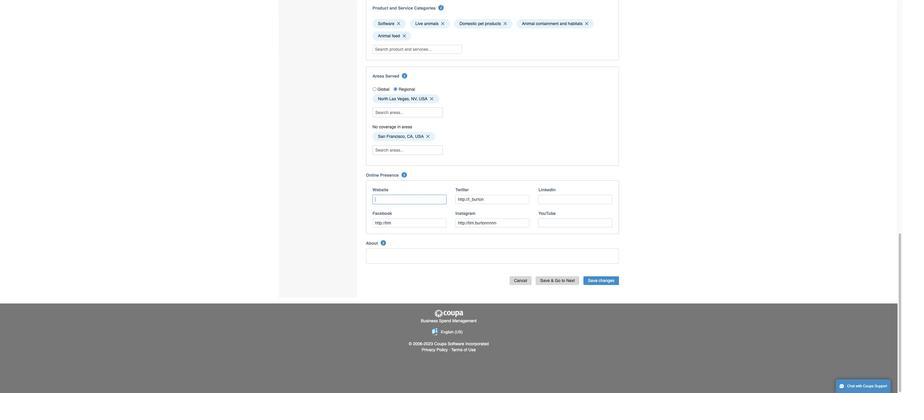 Task type: describe. For each thing, give the bounding box(es) containing it.
san
[[378, 134, 385, 139]]

linkedin
[[538, 188, 556, 192]]

privacy
[[422, 347, 435, 352]]

© 2006-2023 coupa software incorporated
[[409, 342, 489, 346]]

Instagram text field
[[455, 218, 529, 228]]

save & go to next button
[[536, 277, 579, 285]]

save for save & go to next
[[540, 278, 550, 283]]

of
[[464, 347, 467, 352]]

animal feed option
[[373, 31, 411, 41]]

Twitter text field
[[455, 195, 529, 204]]

(us)
[[455, 330, 463, 334]]

chat with coupa support
[[847, 384, 887, 388]]

incorporated
[[465, 342, 489, 346]]

products
[[485, 21, 501, 26]]

go
[[555, 278, 560, 283]]

online presence
[[366, 173, 399, 178]]

pet
[[478, 21, 484, 26]]

0 horizontal spatial and
[[389, 6, 397, 10]]

additional information image for areas served
[[402, 73, 407, 79]]

1 vertical spatial usa
[[415, 134, 424, 139]]

business
[[421, 319, 438, 323]]

youtube
[[538, 211, 556, 216]]

with
[[856, 384, 862, 388]]

animal for animal containment and habitats
[[522, 21, 535, 26]]

LinkedIn text field
[[538, 195, 612, 204]]

terms of use
[[451, 347, 476, 352]]

next
[[566, 278, 575, 283]]

chat with coupa support button
[[836, 380, 891, 393]]

selected areas list box for search areas... text field
[[370, 130, 615, 143]]

coupa supplier portal image
[[434, 310, 464, 318]]

english
[[441, 330, 454, 334]]

and inside option
[[560, 21, 567, 26]]

twitter
[[455, 188, 469, 192]]

software inside option
[[378, 21, 394, 26]]

north las vegas, nv, usa
[[378, 96, 428, 101]]

instagram
[[455, 211, 475, 216]]

privacy policy link
[[422, 347, 448, 352]]

feed
[[392, 34, 400, 38]]

online
[[366, 173, 379, 178]]

in
[[397, 124, 401, 129]]

san francisco, ca, usa
[[378, 134, 424, 139]]

0 vertical spatial coupa
[[434, 342, 447, 346]]

cancel
[[514, 278, 527, 283]]

cancel link
[[510, 277, 532, 285]]

regional
[[399, 87, 415, 92]]

Search areas... text field
[[373, 108, 442, 117]]

live animals
[[415, 21, 439, 26]]

north
[[378, 96, 388, 101]]

privacy policy
[[422, 347, 448, 352]]

website
[[373, 188, 388, 192]]

service
[[398, 6, 413, 10]]

policy
[[437, 347, 448, 352]]

areas served
[[373, 74, 399, 79]]

no coverage in areas
[[373, 124, 412, 129]]

animal containment and habitats option
[[517, 19, 594, 28]]

save changes
[[588, 278, 615, 283]]

areas
[[402, 124, 412, 129]]

habitats
[[568, 21, 583, 26]]

chat
[[847, 384, 855, 388]]

Facebook text field
[[373, 218, 447, 228]]



Task type: locate. For each thing, give the bounding box(es) containing it.
Search product and services... field
[[373, 45, 462, 54]]

animal left containment
[[522, 21, 535, 26]]

save inside button
[[588, 278, 598, 283]]

use
[[468, 347, 476, 352]]

selected areas list box containing north las vegas, nv, usa
[[370, 93, 615, 105]]

1 vertical spatial coupa
[[863, 384, 874, 388]]

support
[[875, 384, 887, 388]]

management
[[452, 319, 477, 323]]

Search areas... text field
[[373, 146, 442, 155]]

1 horizontal spatial and
[[560, 21, 567, 26]]

1 horizontal spatial coupa
[[863, 384, 874, 388]]

additional information image right about
[[381, 240, 386, 246]]

2 save from the left
[[588, 278, 598, 283]]

1 vertical spatial additional information image
[[401, 172, 407, 178]]

0 vertical spatial selected areas list box
[[370, 93, 615, 105]]

coupa up policy
[[434, 342, 447, 346]]

software
[[378, 21, 394, 26], [448, 342, 464, 346]]

0 horizontal spatial additional information image
[[381, 240, 386, 246]]

usa right the nv,
[[419, 96, 428, 101]]

software up the terms on the bottom right of the page
[[448, 342, 464, 346]]

1 vertical spatial selected areas list box
[[370, 130, 615, 143]]

0 vertical spatial additional information image
[[402, 73, 407, 79]]

coupa
[[434, 342, 447, 346], [863, 384, 874, 388]]

san francisco, ca, usa option
[[373, 132, 435, 141]]

ca,
[[407, 134, 414, 139]]

0 horizontal spatial coupa
[[434, 342, 447, 346]]

1 horizontal spatial animal
[[522, 21, 535, 26]]

0 vertical spatial animal
[[522, 21, 535, 26]]

usa right 'ca,'
[[415, 134, 424, 139]]

additional information image right "presence"
[[401, 172, 407, 178]]

1 horizontal spatial save
[[588, 278, 598, 283]]

selected areas list box for search areas... text box
[[370, 93, 615, 105]]

containment
[[536, 21, 559, 26]]

francisco,
[[387, 134, 406, 139]]

selected list box
[[370, 18, 615, 42]]

1 horizontal spatial software
[[448, 342, 464, 346]]

english (us)
[[441, 330, 463, 334]]

to
[[562, 278, 565, 283]]

1 vertical spatial and
[[560, 21, 567, 26]]

facebook
[[373, 211, 392, 216]]

changes
[[599, 278, 615, 283]]

coupa right with
[[863, 384, 874, 388]]

and left service
[[389, 6, 397, 10]]

0 vertical spatial software
[[378, 21, 394, 26]]

0 vertical spatial additional information image
[[439, 5, 444, 10]]

global
[[377, 87, 390, 92]]

0 horizontal spatial save
[[540, 278, 550, 283]]

business spend management
[[421, 319, 477, 323]]

selected areas list box containing san francisco, ca, usa
[[370, 130, 615, 143]]

1 save from the left
[[540, 278, 550, 283]]

categories
[[414, 6, 436, 10]]

product
[[373, 6, 388, 10]]

Website text field
[[373, 195, 447, 204]]

about
[[366, 241, 378, 246]]

save
[[540, 278, 550, 283], [588, 278, 598, 283]]

areas
[[373, 74, 384, 79]]

additional information image
[[402, 73, 407, 79], [401, 172, 407, 178]]

and
[[389, 6, 397, 10], [560, 21, 567, 26]]

save left changes
[[588, 278, 598, 283]]

domestic pet products
[[459, 21, 501, 26]]

0 vertical spatial and
[[389, 6, 397, 10]]

1 vertical spatial software
[[448, 342, 464, 346]]

software option
[[373, 19, 406, 28]]

1 horizontal spatial additional information image
[[439, 5, 444, 10]]

0 horizontal spatial animal
[[378, 34, 391, 38]]

1 selected areas list box from the top
[[370, 93, 615, 105]]

additional information image for about
[[381, 240, 386, 246]]

animal containment and habitats
[[522, 21, 583, 26]]

save inside button
[[540, 278, 550, 283]]

additional information image
[[439, 5, 444, 10], [381, 240, 386, 246]]

0 vertical spatial usa
[[419, 96, 428, 101]]

north las vegas, nv, usa option
[[373, 94, 439, 103]]

coverage
[[379, 124, 396, 129]]

selected areas list box
[[370, 93, 615, 105], [370, 130, 615, 143]]

live
[[415, 21, 423, 26]]

&
[[551, 278, 554, 283]]

About text field
[[366, 249, 619, 264]]

additional information image for product and service categories
[[439, 5, 444, 10]]

animal
[[522, 21, 535, 26], [378, 34, 391, 38]]

and left habitats
[[560, 21, 567, 26]]

save changes button
[[584, 277, 619, 285]]

served
[[385, 74, 399, 79]]

domestic
[[459, 21, 477, 26]]

2023
[[424, 342, 433, 346]]

1 vertical spatial additional information image
[[381, 240, 386, 246]]

2006-
[[413, 342, 424, 346]]

animal left feed
[[378, 34, 391, 38]]

save & go to next
[[540, 278, 575, 283]]

©
[[409, 342, 412, 346]]

software up 'animal feed'
[[378, 21, 394, 26]]

YouTube text field
[[538, 218, 612, 228]]

no
[[373, 124, 378, 129]]

live animals option
[[410, 19, 450, 28]]

0 horizontal spatial software
[[378, 21, 394, 26]]

additional information image for online presence
[[401, 172, 407, 178]]

animals
[[424, 21, 439, 26]]

product and service categories
[[373, 6, 436, 10]]

animal feed
[[378, 34, 400, 38]]

terms of use link
[[451, 347, 476, 352]]

domestic pet products option
[[454, 19, 512, 28]]

vegas,
[[397, 96, 410, 101]]

additional information image right categories
[[439, 5, 444, 10]]

nv,
[[411, 96, 418, 101]]

animal for animal feed
[[378, 34, 391, 38]]

save for save changes
[[588, 278, 598, 283]]

save left &
[[540, 278, 550, 283]]

spend
[[439, 319, 451, 323]]

1 vertical spatial animal
[[378, 34, 391, 38]]

las
[[389, 96, 396, 101]]

terms
[[451, 347, 463, 352]]

usa
[[419, 96, 428, 101], [415, 134, 424, 139]]

coupa inside button
[[863, 384, 874, 388]]

2 selected areas list box from the top
[[370, 130, 615, 143]]

None radio
[[373, 87, 376, 91], [394, 87, 398, 91], [373, 87, 376, 91], [394, 87, 398, 91]]

additional information image right served
[[402, 73, 407, 79]]

presence
[[380, 173, 399, 178]]



Task type: vqa. For each thing, say whether or not it's contained in the screenshot.
navigation
no



